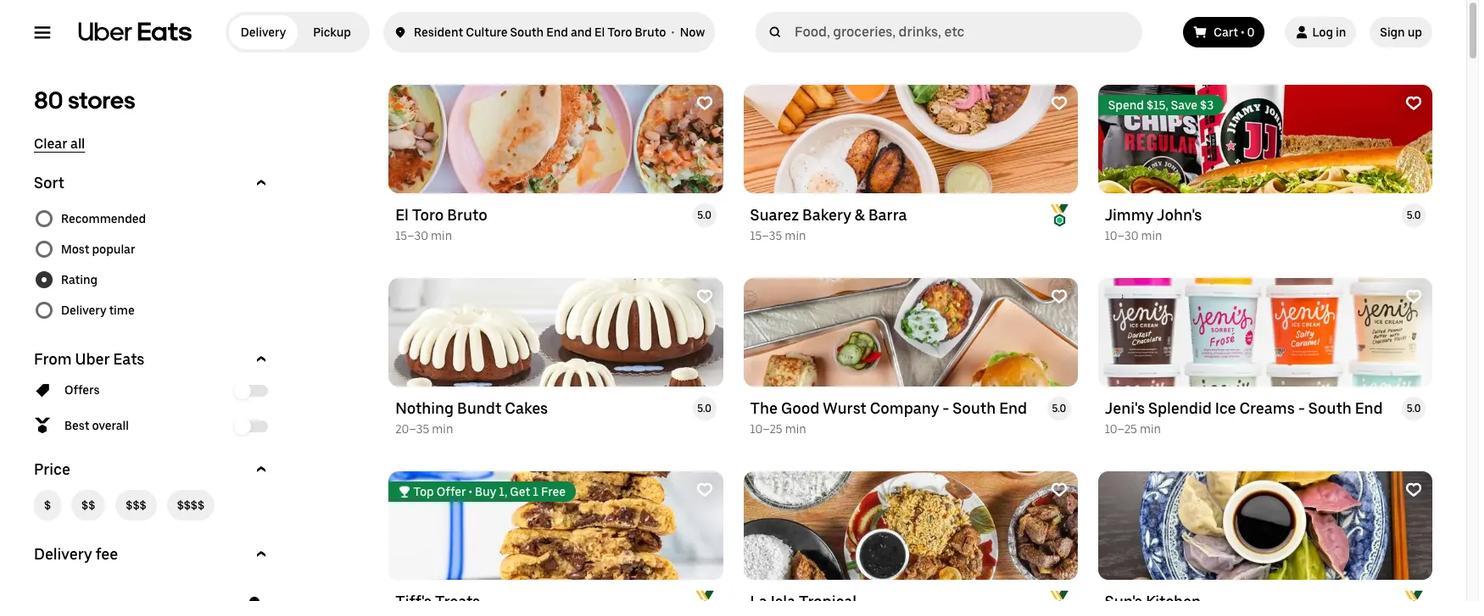 Task type: locate. For each thing, give the bounding box(es) containing it.
end
[[546, 25, 568, 39]]

• left now
[[671, 25, 675, 39]]

toro
[[608, 25, 632, 39]]

sign up
[[1380, 25, 1423, 39]]

delivery for delivery
[[241, 25, 286, 39]]

option group containing recommended
[[34, 204, 271, 326]]

Pickup radio
[[298, 15, 366, 49]]

0 vertical spatial delivery
[[241, 25, 286, 39]]

delivery left fee
[[34, 545, 92, 563]]

2 add to favorites image from the left
[[1406, 288, 1423, 305]]

•
[[671, 25, 675, 39], [1241, 25, 1245, 39]]

$$$$ button
[[167, 490, 215, 521]]

in
[[1336, 25, 1346, 39]]

1 horizontal spatial •
[[1241, 25, 1245, 39]]

time
[[109, 304, 135, 317]]

• left 0
[[1241, 25, 1245, 39]]

delivery left pickup
[[241, 25, 286, 39]]

add to favorites image
[[696, 95, 713, 112], [1051, 95, 1068, 112], [1406, 95, 1423, 112], [696, 288, 713, 305], [696, 482, 713, 499], [1051, 482, 1068, 499], [1406, 482, 1423, 499]]

delivery for delivery time
[[61, 304, 106, 317]]

delivery inside delivery fee button
[[34, 545, 92, 563]]

0 horizontal spatial •
[[671, 25, 675, 39]]

2 vertical spatial delivery
[[34, 545, 92, 563]]

el
[[595, 25, 605, 39]]

overall
[[92, 419, 129, 433]]

bruto
[[635, 25, 666, 39]]

1 vertical spatial delivery
[[61, 304, 106, 317]]

delivery inside delivery option
[[241, 25, 286, 39]]

$ button
[[34, 490, 61, 521]]

$$$ button
[[116, 490, 157, 521]]

log in link
[[1286, 17, 1357, 48]]

1 • from the left
[[671, 25, 675, 39]]

add to favorites image
[[1051, 288, 1068, 305], [1406, 288, 1423, 305]]

delivery fee
[[34, 545, 118, 563]]

stores
[[68, 86, 135, 115]]

$$$$
[[177, 499, 205, 512]]

2 • from the left
[[1241, 25, 1245, 39]]

clear
[[34, 136, 67, 152]]

uber
[[75, 350, 110, 368]]

option group
[[34, 204, 271, 326]]

Food, groceries, drinks, etc text field
[[795, 24, 1136, 41]]

Delivery radio
[[229, 15, 298, 49]]

delivery inside option group
[[61, 304, 106, 317]]

main navigation menu image
[[34, 24, 51, 41]]

$
[[44, 499, 51, 512]]

from
[[34, 350, 72, 368]]

1 horizontal spatial add to favorites image
[[1406, 288, 1423, 305]]

cart
[[1214, 25, 1238, 39]]

80
[[34, 86, 63, 115]]

$$
[[82, 499, 95, 512]]

uber eats home image
[[78, 22, 192, 42]]

and
[[571, 25, 592, 39]]

delivery fee button
[[34, 545, 271, 565]]

all
[[70, 136, 85, 152]]

delivery down "rating"
[[61, 304, 106, 317]]

delivery time
[[61, 304, 135, 317]]

resident
[[414, 25, 463, 39]]

0 horizontal spatial add to favorites image
[[1051, 288, 1068, 305]]

delivery
[[241, 25, 286, 39], [61, 304, 106, 317], [34, 545, 92, 563]]



Task type: vqa. For each thing, say whether or not it's contained in the screenshot.
Gluten-free button
no



Task type: describe. For each thing, give the bounding box(es) containing it.
rating
[[61, 273, 98, 287]]

0
[[1247, 25, 1255, 39]]

most popular
[[61, 243, 135, 256]]

south
[[510, 25, 544, 39]]

recommended
[[61, 212, 146, 226]]

sort
[[34, 174, 64, 192]]

from uber eats button
[[34, 349, 271, 370]]

best
[[64, 419, 89, 433]]

deliver to image
[[394, 22, 407, 42]]

cart • 0
[[1214, 25, 1255, 39]]

fee
[[95, 545, 118, 563]]

1 add to favorites image from the left
[[1051, 288, 1068, 305]]

80 stores
[[34, 86, 135, 115]]

$$$
[[126, 499, 146, 512]]

price
[[34, 461, 70, 478]]

sign up link
[[1370, 17, 1433, 48]]

sign
[[1380, 25, 1405, 39]]

pickup
[[313, 25, 351, 39]]

delivery for delivery fee
[[34, 545, 92, 563]]

price button
[[34, 460, 271, 480]]

resident culture south end and el toro bruto • now
[[414, 25, 705, 39]]

sort button
[[34, 173, 271, 193]]

$$ button
[[71, 490, 105, 521]]

eats
[[113, 350, 145, 368]]

most
[[61, 243, 89, 256]]

clear all
[[34, 136, 85, 152]]

culture
[[466, 25, 508, 39]]

now
[[680, 25, 705, 39]]

from uber eats
[[34, 350, 145, 368]]

offers
[[64, 383, 100, 397]]

best overall
[[64, 419, 129, 433]]

log in
[[1313, 25, 1346, 39]]

clear all button
[[34, 136, 85, 153]]

log
[[1313, 25, 1333, 39]]

popular
[[92, 243, 135, 256]]

up
[[1408, 25, 1423, 39]]



